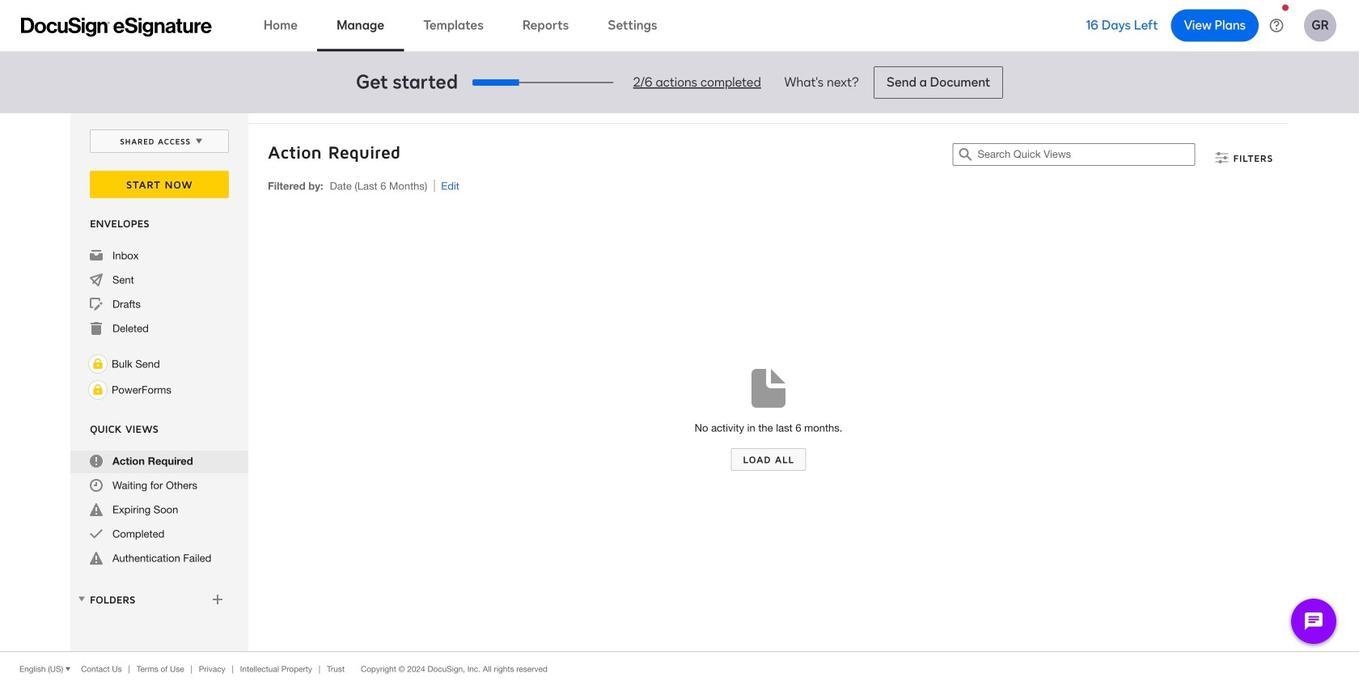 Task type: vqa. For each thing, say whether or not it's contained in the screenshot.
USER icon
no



Task type: locate. For each thing, give the bounding box(es) containing it.
action required image
[[90, 455, 103, 468]]

completed image
[[90, 528, 103, 540]]

alert image
[[90, 503, 103, 516]]

trash image
[[90, 322, 103, 335]]

lock image
[[88, 354, 108, 374]]

view folders image
[[75, 593, 88, 606]]

docusign esignature image
[[21, 17, 212, 37]]

lock image
[[88, 380, 108, 400]]

alert image
[[90, 552, 103, 565]]



Task type: describe. For each thing, give the bounding box(es) containing it.
secondary navigation region
[[70, 113, 1293, 651]]

clock image
[[90, 479, 103, 492]]

Search Quick Views text field
[[978, 144, 1195, 165]]

inbox image
[[90, 249, 103, 262]]

sent image
[[90, 273, 103, 286]]

draft image
[[90, 298, 103, 311]]

more info region
[[0, 651, 1359, 686]]



